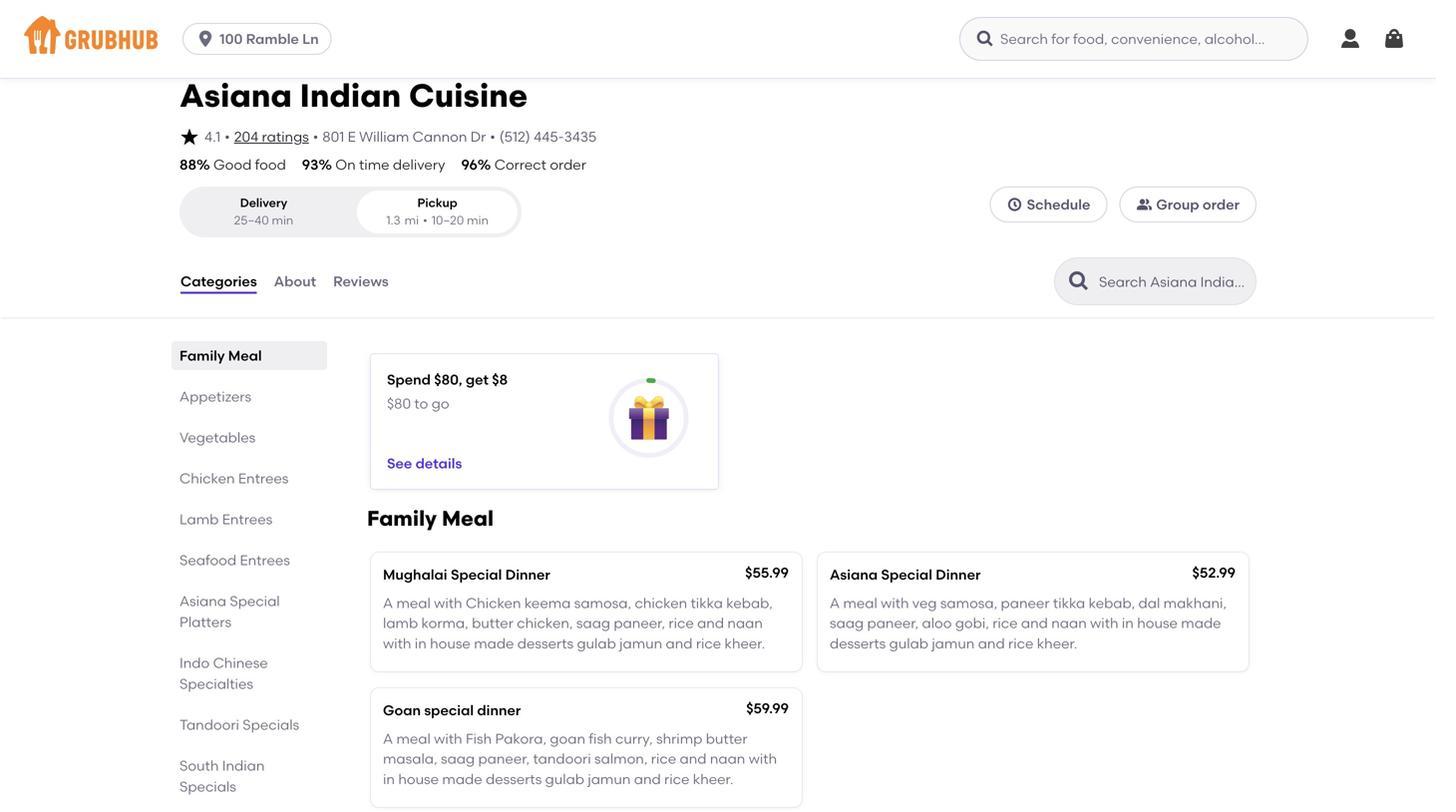 Task type: locate. For each thing, give the bounding box(es) containing it.
0 horizontal spatial specials
[[180, 778, 236, 795]]

house down the korma,
[[430, 635, 471, 652]]

a for a meal with veg samosa, paneer tikka kebab, dal makhani, saag paneer, aloo gobi, rice and naan with in house made desserts gulab jamun and rice kheer.
[[830, 594, 840, 611]]

0 vertical spatial indian
[[300, 76, 401, 115]]

house for a meal with fish pakora, goan fish curry, shrimp butter masala, saag paneer, tandoori salmon, rice and naan with in house made desserts gulab jamun and rice kheer.
[[398, 771, 439, 788]]

1 vertical spatial family meal
[[367, 506, 494, 531]]

reviews
[[333, 273, 389, 290]]

entrees for lamb entrees
[[222, 511, 273, 528]]

2 vertical spatial in
[[383, 771, 395, 788]]

rice
[[669, 615, 694, 632], [993, 615, 1018, 632], [696, 635, 721, 652], [1009, 635, 1034, 652], [651, 750, 676, 767], [664, 771, 690, 788]]

desserts inside a meal with chicken keema samosa, chicken tikka kebab, lamb korma, butter chicken, saag paneer, rice and naan with in house made desserts gulab jamun and rice kheer.
[[518, 635, 574, 652]]

indian down tandoori specials at left bottom
[[222, 757, 265, 774]]

0 vertical spatial order
[[550, 156, 586, 173]]

Search for food, convenience, alcohol... search field
[[960, 17, 1309, 61]]

dinner
[[477, 702, 521, 719]]

2 vertical spatial house
[[398, 771, 439, 788]]

1 horizontal spatial saag
[[576, 615, 611, 632]]

desserts inside a meal with fish pakora, goan fish curry, shrimp butter masala, saag paneer, tandoori salmon, rice and naan with in house made desserts gulab jamun and rice kheer.
[[486, 771, 542, 788]]

samosa, up gobi, on the bottom of the page
[[941, 594, 998, 611]]

in
[[1122, 615, 1134, 632], [415, 635, 427, 652], [383, 771, 395, 788]]

0 horizontal spatial indian
[[222, 757, 265, 774]]

gulab down aloo
[[889, 635, 929, 652]]

indian
[[300, 76, 401, 115], [222, 757, 265, 774]]

order down 3435
[[550, 156, 586, 173]]

fish
[[466, 730, 492, 747]]

0 horizontal spatial special
[[230, 593, 280, 609]]

0 horizontal spatial tikka
[[691, 594, 723, 611]]

group
[[1157, 196, 1200, 213]]

special inside asiana special platters
[[230, 593, 280, 609]]

$80,
[[434, 371, 462, 388]]

goan
[[550, 730, 586, 747]]

naan inside a meal with chicken keema samosa, chicken tikka kebab, lamb korma, butter chicken, saag paneer, rice and naan with in house made desserts gulab jamun and rice kheer.
[[728, 615, 763, 632]]

1 samosa, from the left
[[574, 594, 632, 611]]

2 vertical spatial entrees
[[240, 552, 290, 569]]

specials down south in the left bottom of the page
[[180, 778, 236, 795]]

food
[[255, 156, 286, 173]]

mughalai special dinner
[[383, 566, 550, 583]]

0 vertical spatial butter
[[472, 615, 514, 632]]

0 horizontal spatial samosa,
[[574, 594, 632, 611]]

in inside a meal with chicken keema samosa, chicken tikka kebab, lamb korma, butter chicken, saag paneer, rice and naan with in house made desserts gulab jamun and rice kheer.
[[415, 635, 427, 652]]

special up veg
[[881, 566, 933, 583]]

jamun down salmon,
[[588, 771, 631, 788]]

order for correct order
[[550, 156, 586, 173]]

butter right the korma,
[[472, 615, 514, 632]]

0 vertical spatial family meal
[[180, 347, 262, 364]]

paneer, down pakora,
[[478, 750, 530, 767]]

meal inside a meal with veg samosa, paneer tikka kebab, dal makhani, saag paneer, aloo gobi, rice and naan with in house made desserts gulab jamun and rice kheer.
[[843, 594, 878, 611]]

jamun inside a meal with chicken keema samosa, chicken tikka kebab, lamb korma, butter chicken, saag paneer, rice and naan with in house made desserts gulab jamun and rice kheer.
[[620, 635, 663, 652]]

delivery
[[393, 156, 445, 173]]

paneer, inside a meal with veg samosa, paneer tikka kebab, dal makhani, saag paneer, aloo gobi, rice and naan with in house made desserts gulab jamun and rice kheer.
[[867, 615, 919, 632]]

seafood entrees
[[180, 552, 290, 569]]

dinner for samosa,
[[936, 566, 981, 583]]

kheer. inside a meal with fish pakora, goan fish curry, shrimp butter masala, saag paneer, tandoori salmon, rice and naan with in house made desserts gulab jamun and rice kheer.
[[693, 771, 734, 788]]

paneer, inside a meal with fish pakora, goan fish curry, shrimp butter masala, saag paneer, tandoori salmon, rice and naan with in house made desserts gulab jamun and rice kheer.
[[478, 750, 530, 767]]

4.1 • 204 ratings
[[204, 128, 309, 145]]

min
[[272, 213, 293, 228], [467, 213, 489, 228]]

asiana for asiana indian cuisine
[[180, 76, 292, 115]]

0 horizontal spatial family
[[180, 347, 225, 364]]

specials right tandoori
[[243, 716, 299, 733]]

asiana
[[180, 76, 292, 115], [830, 566, 878, 583], [180, 593, 226, 609]]

asiana up platters
[[180, 593, 226, 609]]

1 vertical spatial family
[[367, 506, 437, 531]]

entrees up "lamb entrees"
[[238, 470, 289, 487]]

1 vertical spatial butter
[[706, 730, 748, 747]]

samosa,
[[574, 594, 632, 611], [941, 594, 998, 611]]

• right mi
[[423, 213, 428, 228]]

gulab up fish
[[577, 635, 616, 652]]

special down seafood entrees
[[230, 593, 280, 609]]

• bowls, chicken, curry
[[199, 51, 334, 66]]

kheer. inside a meal with veg samosa, paneer tikka kebab, dal makhani, saag paneer, aloo gobi, rice and naan with in house made desserts gulab jamun and rice kheer.
[[1037, 635, 1078, 652]]

chinese
[[213, 654, 268, 671]]

gobi,
[[955, 615, 989, 632]]

people icon image
[[1137, 197, 1153, 213]]

meal up appetizers
[[228, 347, 262, 364]]

801
[[323, 128, 344, 145]]

1 horizontal spatial in
[[415, 635, 427, 652]]

jamun down aloo
[[932, 635, 975, 652]]

entrees up seafood entrees
[[222, 511, 273, 528]]

asiana for asiana special platters
[[180, 593, 226, 609]]

tikka right paneer
[[1053, 594, 1086, 611]]

house down masala, on the bottom left of the page
[[398, 771, 439, 788]]

kebab,
[[726, 594, 773, 611], [1089, 594, 1135, 611]]

1 vertical spatial specials
[[180, 778, 236, 795]]

gulab inside a meal with fish pakora, goan fish curry, shrimp butter masala, saag paneer, tandoori salmon, rice and naan with in house made desserts gulab jamun and rice kheer.
[[545, 771, 585, 788]]

chicken,
[[248, 51, 298, 66]]

1 horizontal spatial min
[[467, 213, 489, 228]]

in for a meal with chicken keema samosa, chicken tikka kebab, lamb korma, butter chicken, saag paneer, rice and naan with in house made desserts gulab jamun and rice kheer.
[[415, 635, 427, 652]]

vegetables
[[180, 429, 256, 446]]

1 horizontal spatial butter
[[706, 730, 748, 747]]

0 horizontal spatial dinner
[[505, 566, 550, 583]]

kheer. up the $59.99
[[725, 635, 765, 652]]

a up lamb
[[383, 594, 393, 611]]

0 vertical spatial family
[[180, 347, 225, 364]]

family meal up appetizers
[[180, 347, 262, 364]]

0 vertical spatial asiana
[[180, 76, 292, 115]]

desserts down asiana special dinner
[[830, 635, 886, 652]]

1 dinner from the left
[[505, 566, 550, 583]]

2 horizontal spatial in
[[1122, 615, 1134, 632]]

0 horizontal spatial min
[[272, 213, 293, 228]]

asiana down bowls,
[[180, 76, 292, 115]]

special up the korma,
[[451, 566, 502, 583]]

jamun for $59.99
[[588, 771, 631, 788]]

0 vertical spatial chicken
[[180, 470, 235, 487]]

1 horizontal spatial dinner
[[936, 566, 981, 583]]

1 horizontal spatial indian
[[300, 76, 401, 115]]

svg image inside the 100 ramble ln button
[[196, 29, 216, 49]]

option group
[[180, 187, 522, 237]]

1 horizontal spatial samosa,
[[941, 594, 998, 611]]

chicken entrees
[[180, 470, 289, 487]]

meal for korma,
[[396, 594, 431, 611]]

0 horizontal spatial paneer,
[[478, 750, 530, 767]]

and
[[697, 615, 724, 632], [1021, 615, 1048, 632], [666, 635, 693, 652], [978, 635, 1005, 652], [680, 750, 707, 767], [634, 771, 661, 788]]

house inside a meal with fish pakora, goan fish curry, shrimp butter masala, saag paneer, tandoori salmon, rice and naan with in house made desserts gulab jamun and rice kheer.
[[398, 771, 439, 788]]

1 tikka from the left
[[691, 594, 723, 611]]

1 kebab, from the left
[[726, 594, 773, 611]]

about
[[274, 273, 316, 290]]

butter inside a meal with fish pakora, goan fish curry, shrimp butter masala, saag paneer, tandoori salmon, rice and naan with in house made desserts gulab jamun and rice kheer.
[[706, 730, 748, 747]]

house inside a meal with veg samosa, paneer tikka kebab, dal makhani, saag paneer, aloo gobi, rice and naan with in house made desserts gulab jamun and rice kheer.
[[1137, 615, 1178, 632]]

made down fish
[[442, 771, 482, 788]]

0 vertical spatial house
[[1137, 615, 1178, 632]]

kebab, left dal at the right of page
[[1089, 594, 1135, 611]]

desserts for butter
[[486, 771, 542, 788]]

meal up masala, on the bottom left of the page
[[396, 730, 431, 747]]

platters
[[180, 613, 231, 630]]

chicken
[[635, 594, 687, 611]]

indo chinese specialties
[[180, 654, 268, 692]]

meal inside a meal with fish pakora, goan fish curry, shrimp butter masala, saag paneer, tandoori salmon, rice and naan with in house made desserts gulab jamun and rice kheer.
[[396, 730, 431, 747]]

kheer. inside a meal with chicken keema samosa, chicken tikka kebab, lamb korma, butter chicken, saag paneer, rice and naan with in house made desserts gulab jamun and rice kheer.
[[725, 635, 765, 652]]

0 horizontal spatial family meal
[[180, 347, 262, 364]]

meal
[[228, 347, 262, 364], [442, 506, 494, 531]]

chicken down mughalai special dinner
[[466, 594, 521, 611]]

order right group
[[1203, 196, 1240, 213]]

order for group order
[[1203, 196, 1240, 213]]

made down makhani,
[[1181, 615, 1222, 632]]

• right 4.1
[[225, 128, 230, 145]]

1 horizontal spatial chicken
[[466, 594, 521, 611]]

categories
[[181, 273, 257, 290]]

0 horizontal spatial in
[[383, 771, 395, 788]]

meal down asiana special dinner
[[843, 594, 878, 611]]

desserts inside a meal with veg samosa, paneer tikka kebab, dal makhani, saag paneer, aloo gobi, rice and naan with in house made desserts gulab jamun and rice kheer.
[[830, 635, 886, 652]]

saag inside a meal with chicken keema samosa, chicken tikka kebab, lamb korma, butter chicken, saag paneer, rice and naan with in house made desserts gulab jamun and rice kheer.
[[576, 615, 611, 632]]

kheer. down the 'shrimp'
[[693, 771, 734, 788]]

gulab inside a meal with veg samosa, paneer tikka kebab, dal makhani, saag paneer, aloo gobi, rice and naan with in house made desserts gulab jamun and rice kheer.
[[889, 635, 929, 652]]

2 kebab, from the left
[[1089, 594, 1135, 611]]

salmon,
[[595, 750, 648, 767]]

2 dinner from the left
[[936, 566, 981, 583]]

special for chicken
[[451, 566, 502, 583]]

kebab, down $55.99
[[726, 594, 773, 611]]

asiana right $55.99
[[830, 566, 878, 583]]

svg image
[[1339, 27, 1363, 51], [196, 29, 216, 49], [976, 29, 996, 49], [180, 127, 200, 147], [1007, 197, 1023, 213]]

jamun down chicken
[[620, 635, 663, 652]]

2 samosa, from the left
[[941, 594, 998, 611]]

1 vertical spatial order
[[1203, 196, 1240, 213]]

2 min from the left
[[467, 213, 489, 228]]

1 horizontal spatial tikka
[[1053, 594, 1086, 611]]

kheer.
[[725, 635, 765, 652], [1037, 635, 1078, 652], [693, 771, 734, 788]]

tikka right chicken
[[691, 594, 723, 611]]

order inside button
[[1203, 196, 1240, 213]]

• right the subscription pass image
[[199, 51, 203, 66]]

4.1
[[204, 128, 221, 145]]

1 horizontal spatial specials
[[243, 716, 299, 733]]

2 horizontal spatial paneer,
[[867, 615, 919, 632]]

south indian specials
[[180, 757, 265, 795]]

order
[[550, 156, 586, 173], [1203, 196, 1240, 213]]

cannon
[[413, 128, 467, 145]]

1 horizontal spatial paneer,
[[614, 615, 665, 632]]

ratings
[[262, 128, 309, 145]]

desserts down chicken,
[[518, 635, 574, 652]]

1 vertical spatial chicken
[[466, 594, 521, 611]]

• 801 e william cannon dr • (512) 445-3435
[[313, 128, 597, 145]]

entrees
[[238, 470, 289, 487], [222, 511, 273, 528], [240, 552, 290, 569]]

2 horizontal spatial saag
[[830, 615, 864, 632]]

chicken up lamb
[[180, 470, 235, 487]]

2 tikka from the left
[[1053, 594, 1086, 611]]

0 vertical spatial in
[[1122, 615, 1134, 632]]

3435
[[564, 128, 597, 145]]

a down asiana special dinner
[[830, 594, 840, 611]]

meal up lamb
[[396, 594, 431, 611]]

a inside a meal with fish pakora, goan fish curry, shrimp butter masala, saag paneer, tandoori salmon, rice and naan with in house made desserts gulab jamun and rice kheer.
[[383, 730, 393, 747]]

88
[[180, 156, 197, 173]]

gulab inside a meal with chicken keema samosa, chicken tikka kebab, lamb korma, butter chicken, saag paneer, rice and naan with in house made desserts gulab jamun and rice kheer.
[[577, 635, 616, 652]]

1 horizontal spatial order
[[1203, 196, 1240, 213]]

svg image inside schedule button
[[1007, 197, 1023, 213]]

categories button
[[180, 245, 258, 317]]

family down see
[[367, 506, 437, 531]]

saag down asiana special dinner
[[830, 615, 864, 632]]

0 horizontal spatial chicken
[[180, 470, 235, 487]]

1 min from the left
[[272, 213, 293, 228]]

asiana inside asiana special platters
[[180, 593, 226, 609]]

jamun inside a meal with fish pakora, goan fish curry, shrimp butter masala, saag paneer, tandoori salmon, rice and naan with in house made desserts gulab jamun and rice kheer.
[[588, 771, 631, 788]]

1 horizontal spatial special
[[451, 566, 502, 583]]

0 vertical spatial made
[[1181, 615, 1222, 632]]

•
[[199, 51, 203, 66], [225, 128, 230, 145], [313, 128, 319, 145], [490, 128, 496, 145], [423, 213, 428, 228]]

meal up mughalai special dinner
[[442, 506, 494, 531]]

tikka inside a meal with veg samosa, paneer tikka kebab, dal makhani, saag paneer, aloo gobi, rice and naan with in house made desserts gulab jamun and rice kheer.
[[1053, 594, 1086, 611]]

100 ramble ln
[[220, 30, 319, 47]]

get
[[466, 371, 489, 388]]

indian for specials
[[222, 757, 265, 774]]

dr
[[471, 128, 486, 145]]

paneer, down veg
[[867, 615, 919, 632]]

house inside a meal with chicken keema samosa, chicken tikka kebab, lamb korma, butter chicken, saag paneer, rice and naan with in house made desserts gulab jamun and rice kheer.
[[430, 635, 471, 652]]

on
[[335, 156, 356, 173]]

indian for cuisine
[[300, 76, 401, 115]]

reward icon image
[[627, 396, 671, 440]]

house down dal at the right of page
[[1137, 615, 1178, 632]]

0 horizontal spatial saag
[[441, 750, 475, 767]]

1 vertical spatial entrees
[[222, 511, 273, 528]]

naan inside a meal with fish pakora, goan fish curry, shrimp butter masala, saag paneer, tandoori salmon, rice and naan with in house made desserts gulab jamun and rice kheer.
[[710, 750, 746, 767]]

2 horizontal spatial special
[[881, 566, 933, 583]]

min down delivery at the left top
[[272, 213, 293, 228]]

chicken
[[180, 470, 235, 487], [466, 594, 521, 611]]

1 vertical spatial made
[[474, 635, 514, 652]]

gulab
[[577, 635, 616, 652], [889, 635, 929, 652], [545, 771, 585, 788]]

made inside a meal with chicken keema samosa, chicken tikka kebab, lamb korma, butter chicken, saag paneer, rice and naan with in house made desserts gulab jamun and rice kheer.
[[474, 635, 514, 652]]

delivery 25–40 min
[[234, 196, 293, 228]]

$80
[[387, 395, 411, 412]]

a inside a meal with veg samosa, paneer tikka kebab, dal makhani, saag paneer, aloo gobi, rice and naan with in house made desserts gulab jamun and rice kheer.
[[830, 594, 840, 611]]

0 vertical spatial entrees
[[238, 470, 289, 487]]

masala,
[[383, 750, 438, 767]]

2 vertical spatial made
[[442, 771, 482, 788]]

naan inside a meal with veg samosa, paneer tikka kebab, dal makhani, saag paneer, aloo gobi, rice and naan with in house made desserts gulab jamun and rice kheer.
[[1052, 615, 1087, 632]]

indian up e
[[300, 76, 401, 115]]

specials
[[243, 716, 299, 733], [180, 778, 236, 795]]

made for a meal with chicken keema samosa, chicken tikka kebab, lamb korma, butter chicken, saag paneer, rice and naan with in house made desserts gulab jamun and rice kheer.
[[474, 635, 514, 652]]

1 horizontal spatial kebab,
[[1089, 594, 1135, 611]]

a up masala, on the bottom left of the page
[[383, 730, 393, 747]]

min right 10–20
[[467, 213, 489, 228]]

$8
[[492, 371, 508, 388]]

keema
[[525, 594, 571, 611]]

1 vertical spatial indian
[[222, 757, 265, 774]]

meal for saag
[[843, 594, 878, 611]]

dinner up keema
[[505, 566, 550, 583]]

made inside a meal with fish pakora, goan fish curry, shrimp butter masala, saag paneer, tandoori salmon, rice and naan with in house made desserts gulab jamun and rice kheer.
[[442, 771, 482, 788]]

paneer, down chicken
[[614, 615, 665, 632]]

butter right the 'shrimp'
[[706, 730, 748, 747]]

1 vertical spatial in
[[415, 635, 427, 652]]

specials inside south indian specials
[[180, 778, 236, 795]]

gulab for $55.99
[[577, 635, 616, 652]]

entrees for seafood entrees
[[240, 552, 290, 569]]

in inside a meal with fish pakora, goan fish curry, shrimp butter masala, saag paneer, tandoori salmon, rice and naan with in house made desserts gulab jamun and rice kheer.
[[383, 771, 395, 788]]

dinner for keema
[[505, 566, 550, 583]]

butter
[[472, 615, 514, 632], [706, 730, 748, 747]]

goan special dinner
[[383, 702, 521, 719]]

family meal down the see details button
[[367, 506, 494, 531]]

special for veg
[[881, 566, 933, 583]]

tandoori
[[533, 750, 591, 767]]

gulab down tandoori
[[545, 771, 585, 788]]

0 horizontal spatial meal
[[228, 347, 262, 364]]

samosa, right keema
[[574, 594, 632, 611]]

2 vertical spatial asiana
[[180, 593, 226, 609]]

pakora,
[[495, 730, 547, 747]]

saag down fish
[[441, 750, 475, 767]]

dinner up veg
[[936, 566, 981, 583]]

group order button
[[1120, 187, 1257, 223]]

dinner
[[505, 566, 550, 583], [936, 566, 981, 583]]

made up dinner
[[474, 635, 514, 652]]

$52.99
[[1193, 564, 1236, 581]]

lamb
[[180, 511, 219, 528]]

see details
[[387, 455, 462, 472]]

spend
[[387, 371, 431, 388]]

entrees down "lamb entrees"
[[240, 552, 290, 569]]

desserts for lamb
[[518, 635, 574, 652]]

0 horizontal spatial butter
[[472, 615, 514, 632]]

saag inside a meal with veg samosa, paneer tikka kebab, dal makhani, saag paneer, aloo gobi, rice and naan with in house made desserts gulab jamun and rice kheer.
[[830, 615, 864, 632]]

asiana for asiana special dinner
[[830, 566, 878, 583]]

meal inside a meal with chicken keema samosa, chicken tikka kebab, lamb korma, butter chicken, saag paneer, rice and naan with in house made desserts gulab jamun and rice kheer.
[[396, 594, 431, 611]]

0 vertical spatial specials
[[243, 716, 299, 733]]

0 horizontal spatial order
[[550, 156, 586, 173]]

a inside a meal with chicken keema samosa, chicken tikka kebab, lamb korma, butter chicken, saag paneer, rice and naan with in house made desserts gulab jamun and rice kheer.
[[383, 594, 393, 611]]

a
[[383, 594, 393, 611], [830, 594, 840, 611], [383, 730, 393, 747]]

tikka inside a meal with chicken keema samosa, chicken tikka kebab, lamb korma, butter chicken, saag paneer, rice and naan with in house made desserts gulab jamun and rice kheer.
[[691, 594, 723, 611]]

south
[[180, 757, 219, 774]]

0 horizontal spatial kebab,
[[726, 594, 773, 611]]

lamb
[[383, 615, 418, 632]]

indian inside south indian specials
[[222, 757, 265, 774]]

kheer. down paneer
[[1037, 635, 1078, 652]]

saag right chicken,
[[576, 615, 611, 632]]

1 vertical spatial meal
[[442, 506, 494, 531]]

desserts down pakora,
[[486, 771, 542, 788]]

1 vertical spatial house
[[430, 635, 471, 652]]

204
[[234, 128, 259, 145]]

family up appetizers
[[180, 347, 225, 364]]

1 vertical spatial asiana
[[830, 566, 878, 583]]

saag
[[576, 615, 611, 632], [830, 615, 864, 632], [441, 750, 475, 767]]



Task type: describe. For each thing, give the bounding box(es) containing it.
naan for $55.99
[[728, 615, 763, 632]]

jamun for $55.99
[[620, 635, 663, 652]]

option group containing delivery 25–40 min
[[180, 187, 522, 237]]

reviews button
[[332, 245, 390, 317]]

svg image
[[1383, 27, 1407, 51]]

subscription pass image
[[180, 52, 195, 64]]

go
[[432, 395, 449, 412]]

• inside pickup 1.3 mi • 10–20 min
[[423, 213, 428, 228]]

pickup
[[417, 196, 458, 210]]

10–20
[[432, 213, 464, 228]]

correct order
[[495, 156, 586, 173]]

chicken inside a meal with chicken keema samosa, chicken tikka kebab, lamb korma, butter chicken, saag paneer, rice and naan with in house made desserts gulab jamun and rice kheer.
[[466, 594, 521, 611]]

tandoori
[[180, 716, 239, 733]]

• right 'dr' at the top left of page
[[490, 128, 496, 145]]

paneer
[[1001, 594, 1050, 611]]

bowls,
[[207, 51, 244, 66]]

house for a meal with chicken keema samosa, chicken tikka kebab, lamb korma, butter chicken, saag paneer, rice and naan with in house made desserts gulab jamun and rice kheer.
[[430, 635, 471, 652]]

Search Asiana Indian Cuisine search field
[[1097, 272, 1250, 291]]

about button
[[273, 245, 317, 317]]

saag inside a meal with fish pakora, goan fish curry, shrimp butter masala, saag paneer, tandoori salmon, rice and naan with in house made desserts gulab jamun and rice kheer.
[[441, 750, 475, 767]]

specialties
[[180, 675, 253, 692]]

good
[[214, 156, 252, 173]]

ln
[[302, 30, 319, 47]]

gulab for $59.99
[[545, 771, 585, 788]]

jamun inside a meal with veg samosa, paneer tikka kebab, dal makhani, saag paneer, aloo gobi, rice and naan with in house made desserts gulab jamun and rice kheer.
[[932, 635, 975, 652]]

asiana special platters
[[180, 593, 280, 630]]

1 horizontal spatial meal
[[442, 506, 494, 531]]

min inside delivery 25–40 min
[[272, 213, 293, 228]]

tandoori specials
[[180, 716, 299, 733]]

curry
[[302, 51, 334, 66]]

fish
[[589, 730, 612, 747]]

makhani,
[[1164, 594, 1227, 611]]

aloo
[[922, 615, 952, 632]]

seafood
[[180, 552, 236, 569]]

chicken,
[[517, 615, 573, 632]]

samosa, inside a meal with veg samosa, paneer tikka kebab, dal makhani, saag paneer, aloo gobi, rice and naan with in house made desserts gulab jamun and rice kheer.
[[941, 594, 998, 611]]

96
[[461, 156, 478, 173]]

paneer, inside a meal with chicken keema samosa, chicken tikka kebab, lamb korma, butter chicken, saag paneer, rice and naan with in house made desserts gulab jamun and rice kheer.
[[614, 615, 665, 632]]

100
[[220, 30, 243, 47]]

korma,
[[422, 615, 469, 632]]

in for a meal with fish pakora, goan fish curry, shrimp butter masala, saag paneer, tandoori salmon, rice and naan with in house made desserts gulab jamun and rice kheer.
[[383, 771, 395, 788]]

kebab, inside a meal with veg samosa, paneer tikka kebab, dal makhani, saag paneer, aloo gobi, rice and naan with in house made desserts gulab jamun and rice kheer.
[[1089, 594, 1135, 611]]

goan
[[383, 702, 421, 719]]

on time delivery
[[335, 156, 445, 173]]

lamb entrees
[[180, 511, 273, 528]]

(512)
[[500, 128, 530, 145]]

made for a meal with fish pakora, goan fish curry, shrimp butter masala, saag paneer, tandoori salmon, rice and naan with in house made desserts gulab jamun and rice kheer.
[[442, 771, 482, 788]]

100 ramble ln button
[[183, 23, 340, 55]]

schedule
[[1027, 196, 1091, 213]]

time
[[359, 156, 390, 173]]

correct
[[495, 156, 547, 173]]

spend $80, get $8 $80 to go
[[387, 371, 508, 412]]

william
[[359, 128, 409, 145]]

appetizers
[[180, 388, 251, 405]]

samosa, inside a meal with chicken keema samosa, chicken tikka kebab, lamb korma, butter chicken, saag paneer, rice and naan with in house made desserts gulab jamun and rice kheer.
[[574, 594, 632, 611]]

meal for masala,
[[396, 730, 431, 747]]

curry,
[[615, 730, 653, 747]]

see details button
[[387, 445, 462, 481]]

ramble
[[246, 30, 299, 47]]

details
[[416, 455, 462, 472]]

made inside a meal with veg samosa, paneer tikka kebab, dal makhani, saag paneer, aloo gobi, rice and naan with in house made desserts gulab jamun and rice kheer.
[[1181, 615, 1222, 632]]

in inside a meal with veg samosa, paneer tikka kebab, dal makhani, saag paneer, aloo gobi, rice and naan with in house made desserts gulab jamun and rice kheer.
[[1122, 615, 1134, 632]]

a for a meal with fish pakora, goan fish curry, shrimp butter masala, saag paneer, tandoori salmon, rice and naan with in house made desserts gulab jamun and rice kheer.
[[383, 730, 393, 747]]

butter inside a meal with chicken keema samosa, chicken tikka kebab, lamb korma, butter chicken, saag paneer, rice and naan with in house made desserts gulab jamun and rice kheer.
[[472, 615, 514, 632]]

kheer. for $59.99
[[693, 771, 734, 788]]

delivery
[[240, 196, 287, 210]]

a meal with fish pakora, goan fish curry, shrimp butter masala, saag paneer, tandoori salmon, rice and naan with in house made desserts gulab jamun and rice kheer.
[[383, 730, 777, 788]]

naan for $59.99
[[710, 750, 746, 767]]

kebab, inside a meal with chicken keema samosa, chicken tikka kebab, lamb korma, butter chicken, saag paneer, rice and naan with in house made desserts gulab jamun and rice kheer.
[[726, 594, 773, 611]]

cuisine
[[409, 76, 528, 115]]

1 horizontal spatial family
[[367, 506, 437, 531]]

asiana indian cuisine
[[180, 76, 528, 115]]

kheer. for $55.99
[[725, 635, 765, 652]]

special
[[424, 702, 474, 719]]

search icon image
[[1067, 269, 1091, 293]]

indo
[[180, 654, 210, 671]]

• left "801"
[[313, 128, 319, 145]]

asiana special dinner
[[830, 566, 981, 583]]

schedule button
[[990, 187, 1108, 223]]

1.3
[[386, 213, 401, 228]]

93
[[302, 156, 319, 173]]

group order
[[1157, 196, 1240, 213]]

entrees for chicken entrees
[[238, 470, 289, 487]]

a meal with veg samosa, paneer tikka kebab, dal makhani, saag paneer, aloo gobi, rice and naan with in house made desserts gulab jamun and rice kheer.
[[830, 594, 1227, 652]]

a for a meal with chicken keema samosa, chicken tikka kebab, lamb korma, butter chicken, saag paneer, rice and naan with in house made desserts gulab jamun and rice kheer.
[[383, 594, 393, 611]]

shrimp
[[656, 730, 703, 747]]

min inside pickup 1.3 mi • 10–20 min
[[467, 213, 489, 228]]

0 vertical spatial meal
[[228, 347, 262, 364]]

445-
[[534, 128, 564, 145]]

1 horizontal spatial family meal
[[367, 506, 494, 531]]

mi
[[405, 213, 419, 228]]

main navigation navigation
[[0, 0, 1436, 78]]

a meal with chicken keema samosa, chicken tikka kebab, lamb korma, butter chicken, saag paneer, rice and naan with in house made desserts gulab jamun and rice kheer.
[[383, 594, 773, 652]]

e
[[348, 128, 356, 145]]

25–40
[[234, 213, 269, 228]]



Task type: vqa. For each thing, say whether or not it's contained in the screenshot.
'to'
yes



